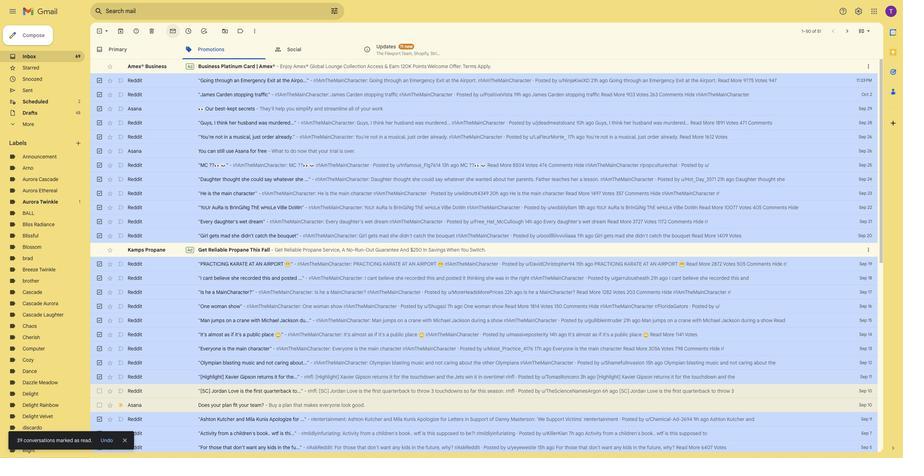 Task type: vqa. For each thing, say whether or not it's contained in the screenshot.


Task type: describe. For each thing, give the bounding box(es) containing it.
1 jumps from the left
[[211, 317, 225, 324]]

move to image
[[222, 28, 229, 35]]

0 vertical spatial 👀 image
[[198, 106, 204, 112]]

sep for "everyone is the main character" - r/iamthemaincharacter: everyone is the main character r/iamthemaincharacter · posted by u/moist_practice_4176 17h ago everyone is the main character read more 3056 votes 798 comments hide r/
[[860, 346, 868, 351]]

1 every from the left
[[326, 219, 338, 225]]

comments right 263
[[660, 91, 684, 98]]

sep 26 for "you're not in a musical, just order already." - r/iamthemaincharacter: you're not in a musical, just order already. r/iamthemaincharacter · posted by u/lafleurmorte_ 17h ago you're not in a musical, just order already. read more 1612 votes
[[859, 134, 873, 139]]

u/wildmutt4349
[[454, 190, 489, 197]]

2 already. from the left
[[661, 134, 679, 140]]

"girl
[[198, 233, 208, 239]]

"you're
[[198, 134, 214, 140]]

more left 2872
[[699, 261, 711, 267]]

"practicing
[[198, 261, 229, 267]]

more left "1612"
[[693, 134, 704, 140]]

1 maincharacter? from the left
[[331, 289, 366, 295]]

1 future, from the left
[[426, 444, 441, 451]]

sep left '5'
[[862, 445, 869, 450]]

aurora up the laughter
[[43, 300, 58, 307]]

1 want from the left
[[246, 444, 257, 451]]

3 if from the left
[[599, 331, 602, 338]]

reddit for "[sc] jordan love is the first quarterback to..."
[[128, 388, 142, 394]]

2 😬 image from the left
[[438, 262, 444, 267]]

sep 15
[[860, 318, 873, 323]]

sep for "one woman show" - r/iamthemaincharacter: one woman show r/iamthemaincharacter · posted by u/shugazi 7h ago one woman show read more 1814 votes 150 comments hide r/iamthemaincharacter r/floridagators · posted by u/
[[860, 304, 868, 309]]

1 throw from the left
[[417, 388, 430, 394]]

sep left 25
[[859, 162, 867, 168]]

cell for business platinum card | amex® - enjoy amex® global lounge collection access & earn 120k points welcome offer. terms apply.
[[847, 63, 866, 70]]

more left 10077
[[712, 204, 724, 211]]

2 thought from the left
[[393, 176, 411, 182]]

your right does
[[211, 402, 221, 408]]

2 horizontal spatial 15h
[[646, 360, 654, 366]]

delight for delight rainbow
[[23, 402, 38, 408]]

arno link
[[23, 165, 33, 171]]

sep 29
[[859, 106, 873, 111]]

3 💀 image from the left
[[481, 163, 486, 169]]

2 those from the left
[[343, 444, 356, 451]]

more left the 1141
[[663, 331, 675, 338]]

11 inside tab
[[400, 44, 404, 49]]

0 horizontal spatial 15h
[[538, 444, 545, 451]]

reddit for "[highlight] xavier gipson returns it for the..."
[[128, 374, 142, 380]]

1 gipson from the left
[[240, 374, 256, 380]]

more left 1282
[[590, 289, 601, 295]]

2 one from the left
[[464, 303, 473, 310]]

1 musical, from the left
[[233, 134, 252, 140]]

2 inside 'labels' "navigation"
[[78, 99, 80, 104]]

2 why? from the left
[[664, 444, 675, 451]]

2 horizontal spatial of
[[813, 28, 817, 34]]

3 through from the left
[[624, 77, 642, 84]]

reddit for "practicing karate at an airport
[[128, 261, 142, 267]]

"your
[[198, 204, 211, 211]]

votes left 505
[[724, 261, 736, 267]]

i down - they'll help you simplify and streamline all of your work ‌ ‌ ‌ ‌ ‌ ‌ ‌ ‌ ‌ ‌ ‌ ‌ ‌ ‌ ‌ ‌ ‌ ‌ ‌ ‌ ‌ ‌ ‌ ‌ ‌ ‌ ‌ ‌ ‌ ‌ ‌ ‌ ‌ ‌ ‌ ‌ ‌ ‌ ‌ ‌ ‌ ‌ ‌ ‌ ‌ ‌ ‌ ‌ ‌ ‌ ‌ ‌ ‌ ‌ ‌ ‌ ‌ ‌ ‌ ‌ ‌ ‌ ‌ ‌ ‌ ‌ ‌ ‌ ‌ ‌ at the top
[[371, 120, 372, 126]]

labels navigation
[[0, 23, 90, 458]]

0 vertical spatial r/nfl:
[[305, 374, 314, 380]]

0 horizontal spatial about
[[459, 360, 473, 366]]

olympians
[[496, 360, 519, 366]]

the
[[377, 51, 384, 56]]

sep left 7
[[862, 431, 869, 436]]

best-
[[215, 106, 227, 112]]

3 exit from the left
[[676, 77, 685, 84]]

u/lafleurmorte_
[[530, 134, 567, 140]]

1 activity from the left
[[343, 430, 359, 437]]

2 supposed from the left
[[680, 430, 702, 437]]

sep for you can still use asana for free - what to do now that your trial is over. ‌ ‌ ‌ ‌ ‌ ‌ ‌ ‌ ‌ ‌ ‌ ‌ ‌ ‌ ‌ ‌ ‌ ‌ ‌ ‌ ‌ ‌ ‌ ‌ ‌ ‌ ‌ ‌ ‌ ‌ ‌ ‌ ‌ ‌ ‌ ‌ ‌ ‌ ‌ ‌ ‌ ‌ ‌ ‌ ‌ ‌ ‌ ‌ ‌ ‌ ‌ ‌ ‌ ‌ ‌ ‌ ‌ ‌ ‌ ‌ ‌ ‌ ‌ ‌ ‌ ‌ ‌ ‌ ‌ ‌ ‌ ‌ ‌ ‌ ‌ ‌ ‌ ‌ ‌ ‌ ‌
[[859, 148, 867, 154]]

2 mc from the left
[[461, 162, 468, 168]]

enjoy
[[280, 63, 292, 70]]

9h
[[694, 416, 700, 423]]

9
[[870, 417, 873, 422]]

can
[[208, 148, 216, 154]]

2 gipson from the left
[[356, 374, 371, 380]]

0 vertical spatial 14h
[[525, 219, 533, 225]]

2 woman from the left
[[313, 303, 330, 310]]

1172
[[658, 219, 667, 225]]

sep for does your plan fit your team? - buy a plan that makes everyone look good. ‌ ‌ ‌ ‌ ‌ ‌ ‌ ‌ ‌ ‌ ‌ ‌ ‌ ‌ ‌ ‌ ‌ ‌ ‌ ‌ ‌ ‌ ‌ ‌ ‌ ‌ ‌ ‌ ‌ ‌ ‌ ‌ ‌ ‌ ‌ ‌ ‌ ‌ ‌ ‌ ‌ ‌ ‌ ‌ ‌ ‌ ‌ ‌ ‌ ‌ ‌ ‌ ‌ ‌ ‌ ‌ ‌ ‌ ‌ ‌ ‌ ‌ ‌ ‌ ‌ ‌ ‌ ‌ ‌ ‌ ‌ ‌ ‌ ‌ ‌ ‌ ‌ ‌ ‌ ‌
[[860, 402, 867, 408]]

1 order from the left
[[262, 134, 274, 140]]

476
[[540, 162, 548, 168]]

18 row from the top
[[90, 299, 878, 313]]

r/entertainment
[[584, 416, 619, 423]]

father
[[536, 176, 551, 182]]

3 row from the top
[[90, 88, 878, 102]]

"mc
[[198, 162, 208, 168]]

her down - they'll help you simplify and streamline all of your work ‌ ‌ ‌ ‌ ‌ ‌ ‌ ‌ ‌ ‌ ‌ ‌ ‌ ‌ ‌ ‌ ‌ ‌ ‌ ‌ ‌ ‌ ‌ ‌ ‌ ‌ ‌ ‌ ‌ ‌ ‌ ‌ ‌ ‌ ‌ ‌ ‌ ‌ ‌ ‌ ‌ ‌ ‌ ‌ ‌ ‌ ‌ ‌ ‌ ‌ ‌ ‌ ‌ ‌ ‌ ‌ ‌ ‌ ‌ ‌ ‌ ‌ ‌ ‌ ‌ ‌ ‌ ‌ ‌ ‌ at the top
[[386, 120, 393, 126]]

2 love from the left
[[347, 388, 358, 394]]

405
[[753, 204, 762, 211]]

aurora for aurora cascade
[[23, 176, 38, 182]]

"i cant believe she recorded this and posted ..." - r/iamthemaincharacter: i cant believe she recorded this and posted it thinking she was in the right r/iamthemaincharacter · posted by u/garrulousheath 21h ago i cant believe she recorded this and
[[198, 275, 749, 281]]

i down - r/iamthemaincharacter: practicing karate at an airport
[[365, 275, 366, 281]]

2 apologize from the left
[[417, 416, 440, 423]]

2 everyone from the left
[[553, 346, 574, 352]]

1 touchdown from the left
[[410, 374, 435, 380]]

3 love from the left
[[648, 388, 658, 394]]

2 business from the left
[[198, 63, 220, 70]]

asana for they'll help you simplify and streamline all of your work ‌ ‌ ‌ ‌ ‌ ‌ ‌ ‌ ‌ ‌ ‌ ‌ ‌ ‌ ‌ ‌ ‌ ‌ ‌ ‌ ‌ ‌ ‌ ‌ ‌ ‌ ‌ ‌ ‌ ‌ ‌ ‌ ‌ ‌ ‌ ‌ ‌ ‌ ‌ ‌ ‌ ‌ ‌ ‌ ‌ ‌ ‌ ‌ ‌ ‌ ‌ ‌ ‌ ‌ ‌ ‌ ‌ ‌ ‌ ‌ ‌ ‌ ‌ ‌ ‌ ‌ ‌ ‌ ‌ ‌
[[128, 106, 142, 112]]

reddit for "guys, i think her husband was murdered..."
[[128, 120, 142, 126]]

19
[[869, 261, 873, 267]]

1 book.. from the left
[[257, 430, 271, 437]]

more left the 8504
[[500, 162, 512, 168]]

1 gets from the left
[[210, 233, 219, 239]]

u/moreheadsmoreprices
[[448, 289, 504, 295]]

read more 8504 votes 476 comments hide r/iamthemaincharacter r/popculturechat · posted by u/
[[486, 162, 710, 168]]

- r/iamthemaincharacter: practicing karate at an airport
[[293, 261, 438, 267]]

2 daughter from the left
[[736, 176, 757, 182]]

13 row from the top
[[90, 229, 878, 243]]

asana for buy a plan that makes everyone look good. ‌ ‌ ‌ ‌ ‌ ‌ ‌ ‌ ‌ ‌ ‌ ‌ ‌ ‌ ‌ ‌ ‌ ‌ ‌ ‌ ‌ ‌ ‌ ‌ ‌ ‌ ‌ ‌ ‌ ‌ ‌ ‌ ‌ ‌ ‌ ‌ ‌ ‌ ‌ ‌ ‌ ‌ ‌ ‌ ‌ ‌ ‌ ‌ ‌ ‌ ‌ ‌ ‌ ‌ ‌ ‌ ‌ ‌ ‌ ‌ ‌ ‌ ‌ ‌ ‌ ‌ ‌ ‌ ‌ ‌ ‌ ‌ ‌ ‌ ‌ ‌ ‌ ‌ ‌ ‌
[[128, 402, 142, 408]]

3 an from the left
[[643, 77, 649, 84]]

cascade link
[[23, 289, 42, 295]]

her down "903" on the right
[[624, 120, 632, 126]]

10 row from the top
[[90, 186, 878, 200]]

delight link
[[23, 391, 38, 397]]

1 horizontal spatial 14h
[[550, 331, 557, 338]]

2 stopping from the left
[[364, 91, 384, 98]]

discardo
[[23, 425, 42, 431]]

2 throw from the left
[[718, 388, 731, 394]]

1 vertical spatial 7h
[[569, 430, 575, 437]]

votes left 1172
[[645, 219, 657, 225]]

"for
[[198, 444, 208, 451]]

1 could from the left
[[251, 176, 263, 182]]

reddit for "i cant believe she recorded this and posted ..."
[[128, 275, 142, 281]]

2 jordan from the left
[[330, 388, 346, 394]]

2 cant from the left
[[368, 275, 377, 281]]

3 place from the left
[[630, 331, 642, 338]]

1 olympian from the left
[[370, 360, 391, 366]]

18
[[869, 275, 873, 281]]

blissful
[[23, 233, 39, 239]]

reddit for "mc ??
[[128, 162, 142, 168]]

votes right the 1141
[[685, 331, 698, 338]]

7 row from the top
[[90, 144, 878, 158]]

victims'
[[566, 416, 583, 423]]

blissful link
[[23, 233, 39, 239]]

sep for "i cant believe she recorded this and posted ..." - r/iamthemaincharacter: i cant believe she recorded this and posted it thinking she was in the right r/iamthemaincharacter · posted by u/garrulousheath 21h ago i cant believe she recorded this and
[[860, 275, 868, 281]]

dazzle meadow
[[23, 379, 58, 386]]

1 kutcher from the left
[[217, 416, 235, 423]]

this up "for those that don't want any kids in the fu..." - r/askreddit: for those that don't want any kids in the future, why? r/askreddit · posted by u/yeyewestie 15h ago for those that don't want any kids in the future, why? read more 6407 votes
[[427, 430, 435, 437]]

1 horizontal spatial 17h
[[568, 134, 575, 140]]

votes left 947
[[755, 77, 768, 84]]

"activity from a children's book.. wtf is thi..." - r/mildlyinfuriating: activity from a children's book.. wtf is this supposed to be?! r/mildlyinfuriating · posted by u/killerkian 7h ago activity from a children's book.. wtf is this supposed to
[[198, 430, 708, 437]]

right
[[519, 275, 530, 281]]

main content containing updates
[[90, 23, 884, 458]]

2 karate from the left
[[383, 261, 401, 267]]

1 from from the left
[[218, 430, 229, 437]]

labels image
[[237, 28, 244, 35]]

free
[[258, 148, 267, 154]]

search mail image
[[92, 5, 105, 18]]

1 propane from the left
[[145, 247, 166, 253]]

"ashton
[[198, 416, 216, 423]]

1 vertical spatial r/nfl:
[[308, 388, 318, 394]]

|
[[257, 63, 258, 70]]

1891
[[716, 120, 725, 126]]

3 jackson from the left
[[722, 317, 740, 324]]

cascade for cascade link
[[23, 289, 42, 295]]

5
[[870, 445, 873, 450]]

u/shamefulinvasion
[[601, 360, 645, 366]]

1 horizontal spatial about
[[493, 176, 506, 182]]

3 quarterback from the left
[[683, 388, 711, 394]]

u/killerkian
[[543, 430, 568, 437]]

21h right u/hot_day_3571
[[718, 176, 725, 182]]

the flexport team, shopify, stripe, reddit
[[377, 51, 457, 56]]

votes left 471
[[726, 120, 739, 126]]

cascade for cascade aurora
[[23, 300, 42, 307]]

laughter
[[43, 312, 64, 318]]

1 💀 image from the left
[[220, 163, 226, 169]]

votes left 798 on the right bottom of the page
[[662, 346, 674, 352]]

2 just from the left
[[408, 134, 416, 140]]

2 inside row
[[870, 92, 873, 97]]

more left 3727
[[620, 219, 632, 225]]

2 music from the left
[[411, 360, 424, 366]]

social tab
[[269, 40, 358, 59]]

1 didn't from the left
[[400, 233, 412, 239]]

comments right 471
[[749, 120, 773, 126]]

1 going from the left
[[370, 77, 383, 84]]

this up u/shugazi
[[427, 275, 435, 281]]

reddit inside updates, 11 new messages, tab
[[444, 51, 457, 56]]

r/floridagators
[[655, 303, 689, 310]]

2 mila from the left
[[394, 416, 403, 423]]

do
[[291, 148, 296, 154]]

collection
[[344, 63, 366, 70]]

row containing kamps propane
[[90, 243, 878, 257]]

sep for "olympian blasting music and not caring about..." - r/iamthemaincharacter: olympian blasting music and not caring about the other olympians r/iamthemaincharacter · posted by u/shamefulinvasion 15h ago olympian blasting music and not caring about the
[[860, 360, 868, 365]]

more left 6407
[[689, 444, 701, 451]]

delight velvet link
[[23, 413, 53, 420]]

1 husband from the left
[[238, 120, 257, 126]]

more left 9775
[[731, 77, 743, 84]]

more left 1497
[[579, 190, 590, 197]]

0 horizontal spatial u/
[[705, 162, 710, 168]]

her right teaches
[[571, 176, 579, 182]]

0 horizontal spatial 17h
[[535, 346, 542, 352]]

kept
[[227, 106, 237, 112]]

"guys, i think her husband was murdered..." - r/iamthemaincharacter: guys, i think her husband was murdered... r/iamthemaincharacter · posted by u/jdeadmeatsloanz 10h ago guys, i think her husband was murdered... read more 1891 votes 471 comments
[[198, 120, 773, 126]]

1 quarterback from the left
[[264, 388, 291, 394]]

danny
[[496, 416, 510, 423]]

votes left 263
[[637, 91, 649, 98]]

1 mad from the left
[[221, 233, 230, 239]]

sent
[[23, 87, 33, 94]]

1 horizontal spatial u/
[[716, 303, 720, 310]]

1 daughter's from the left
[[214, 219, 238, 225]]

1 supposed from the left
[[437, 430, 459, 437]]

u/gullibleintruder
[[585, 317, 623, 324]]

$250
[[410, 247, 422, 253]]

sep for "you're not in a musical, just order already." - r/iamthemaincharacter: you're not in a musical, just order already. r/iamthemaincharacter · posted by u/lafleurmorte_ 17h ago you're not in a musical, just order already. read more 1612 votes
[[859, 134, 867, 139]]

2 airport from the left
[[417, 261, 437, 267]]

2 at from the left
[[446, 77, 450, 84]]

3 amex® from the left
[[293, 63, 309, 70]]

1 your from the left
[[365, 204, 375, 211]]

undo
[[101, 437, 113, 444]]

1 kunis from the left
[[256, 416, 268, 423]]

trial
[[330, 148, 338, 154]]

sep for "your aura is bringing the whole vibe down" - r/iamthemaincharacter: your aura is bringing the whole vibe down r/iamthemaincharacter · posted by u/wobblyllam 18h ago your aura is bringing the whole vibe down read more 10077 votes 405 comments hide
[[860, 205, 867, 210]]

1 an from the left
[[256, 261, 263, 267]]

your right fit
[[239, 402, 249, 408]]

1 aura from the left
[[212, 204, 224, 211]]

scheduled link
[[23, 98, 48, 105]]

this down ad-
[[670, 430, 678, 437]]

alert containing 39 conversations marked as read.
[[8, 16, 892, 450]]

2 horizontal spatial about
[[754, 360, 767, 366]]

reddit for "james carden stopping traffic"
[[128, 91, 142, 98]]

"for those that don't want any kids in the fu..." - r/askreddit: for those that don't want any kids in the future, why? r/askreddit · posted by u/yeyewestie 15h ago for those that don't want any kids in the future, why? read more 6407 votes
[[198, 444, 727, 451]]

comments right 1172
[[668, 219, 693, 225]]

2 through from the left
[[384, 77, 402, 84]]

r/iamthemaincharacter · posted by u/davidchristopher94 15h ago practicing karate at an airport
[[444, 261, 679, 267]]

1 vertical spatial 👀 image
[[215, 163, 220, 169]]

twinkle for aurora twinkle
[[40, 199, 58, 205]]

0 horizontal spatial you
[[198, 148, 206, 154]]

shopify,
[[414, 51, 430, 56]]

ad for get
[[187, 247, 193, 253]]

aurora twinkle link
[[23, 199, 58, 205]]

i right '10h'
[[609, 120, 611, 126]]

1 vertical spatial of
[[355, 106, 360, 112]]

comments right 405
[[763, 204, 788, 211]]

0 vertical spatial "
[[226, 162, 228, 168]]

sep left 19
[[860, 261, 868, 267]]

10 for does your plan fit your team? - buy a plan that makes everyone look good. ‌ ‌ ‌ ‌ ‌ ‌ ‌ ‌ ‌ ‌ ‌ ‌ ‌ ‌ ‌ ‌ ‌ ‌ ‌ ‌ ‌ ‌ ‌ ‌ ‌ ‌ ‌ ‌ ‌ ‌ ‌ ‌ ‌ ‌ ‌ ‌ ‌ ‌ ‌ ‌ ‌ ‌ ‌ ‌ ‌ ‌ ‌ ‌ ‌ ‌ ‌ ‌ ‌ ‌ ‌ ‌ ‌ ‌ ‌ ‌ ‌ ‌ ‌ ‌ ‌ ‌ ‌ ‌ ‌ ‌ ‌ ‌ ‌ ‌ ‌ ‌ ‌ ‌ ‌ ‌
[[868, 402, 873, 408]]

263
[[650, 91, 658, 98]]

1 emergency from the left
[[241, 77, 266, 84]]

makes
[[304, 402, 318, 408]]

comments right the 203
[[637, 289, 661, 295]]

sep for "[sc] jordan love is the first quarterback to..." - r/nfl: [sc] jordan love is the first quarterback to throw 3 touchdowns so far this season. r/nfl · posted by u/thesciencenamesargon 6h ago [sc] jordan love is the first quarterback to throw 3
[[860, 388, 867, 394]]

"james
[[198, 91, 215, 98]]

2 vertical spatial of
[[490, 416, 494, 423]]

votes right "1612"
[[716, 134, 728, 140]]

"everyone
[[198, 346, 221, 352]]

this down fall at the left of the page
[[262, 275, 271, 281]]

reddit for "daughter thought she could say whatever she ..."
[[128, 176, 142, 182]]

21h right u/ninjakiwixd
[[591, 77, 599, 84]]

3 stopping from the left
[[566, 91, 585, 98]]

21h right u/gullibleintruder
[[624, 317, 631, 324]]

26 for "you're not in a musical, just order already." - r/iamthemaincharacter: you're not in a musical, just order already. r/iamthemaincharacter · posted by u/lafleurmorte_ 17h ago you're not in a musical, just order already. read more 1612 votes
[[868, 134, 873, 139]]

1 don't from the left
[[368, 444, 379, 451]]

cascade up "ethereal"
[[39, 176, 58, 182]]

marked
[[56, 437, 73, 444]]

u/free_hat_mccullough
[[470, 219, 524, 225]]

promotions tab
[[180, 40, 269, 59]]

u/moist_practice_4176
[[484, 346, 534, 352]]

1141
[[676, 331, 684, 338]]

more left 1409 in the bottom of the page
[[705, 233, 716, 239]]

offer.
[[450, 63, 462, 70]]

delight for delight link
[[23, 391, 38, 397]]

16
[[869, 304, 873, 309]]

"is
[[198, 289, 204, 295]]

aurora twinkle
[[23, 199, 58, 205]]

reddit for "going through an emergency exit at the airpo..."
[[128, 77, 142, 84]]

reddit for "girl gets mad she didn't catch the bouquet"
[[128, 233, 142, 239]]

u/tomasroncero
[[542, 374, 579, 380]]

her left parents. on the top of page
[[508, 176, 515, 182]]

snoozed link
[[23, 76, 42, 82]]

2 order from the left
[[417, 134, 429, 140]]

i right "guys,
[[214, 120, 216, 126]]

2 carden from the left
[[347, 91, 363, 98]]

votes left the 203
[[613, 289, 626, 295]]

2 3 from the left
[[732, 388, 735, 394]]

3727
[[633, 219, 644, 225]]

votes left 357
[[603, 190, 615, 197]]

dreamy
[[23, 436, 40, 442]]

1 3 from the left
[[431, 388, 434, 394]]

3 😬 image from the left
[[679, 262, 685, 267]]

21h right u/garrulousheath
[[651, 275, 659, 281]]

u/hot_day_3571
[[682, 176, 717, 182]]

character" for "he is the main character"
[[233, 190, 257, 197]]

over.
[[345, 148, 355, 154]]

11h
[[578, 233, 584, 239]]

updates, 11 new messages, tab
[[358, 40, 457, 59]]

votes left 476 on the top
[[526, 162, 538, 168]]

3 propane from the left
[[303, 247, 322, 253]]

delight for delight velvet
[[23, 413, 38, 420]]

sep 7
[[862, 431, 873, 436]]

2 support from the left
[[546, 416, 565, 423]]

1 cant from the left
[[203, 275, 213, 281]]

r/askreddit
[[455, 444, 480, 451]]

sep left 29
[[859, 106, 867, 111]]

17 row from the top
[[90, 285, 878, 299]]

wanted
[[476, 176, 492, 182]]

2 it's from the left
[[603, 331, 610, 338]]

3 daughter's from the left
[[557, 219, 581, 225]]

1 for 1 50 of 51
[[802, 28, 804, 34]]

this right far on the right bottom of page
[[478, 388, 486, 394]]

comments right 357
[[625, 190, 650, 197]]

cascade for cascade laughter
[[23, 312, 42, 318]]

26 row from the top
[[90, 412, 878, 426]]

2 traffic from the left
[[587, 91, 600, 98]]

3 cant from the left
[[672, 275, 682, 281]]

15
[[869, 318, 873, 323]]

settings image
[[855, 7, 863, 16]]

2 don't from the left
[[589, 444, 601, 451]]

computer
[[23, 346, 45, 352]]

your left the trial
[[319, 148, 329, 154]]

1 if from the left
[[231, 331, 234, 338]]

aurora for aurora twinkle
[[23, 199, 39, 205]]

good.
[[352, 402, 365, 408]]

r/entertainment:
[[311, 416, 347, 423]]

guarantee
[[376, 247, 399, 253]]

more left 1891
[[703, 120, 715, 126]]

votes left 405
[[739, 204, 752, 211]]

comments right 150
[[564, 303, 588, 310]]

ball
[[23, 210, 34, 216]]

sep left 14 at the right of the page
[[860, 332, 867, 337]]

1 returns from the left
[[257, 374, 273, 380]]

reddit for "ashton kutcher and mila kunis apologize for ..."
[[128, 416, 142, 423]]

0 horizontal spatial 7h
[[448, 303, 453, 310]]

0 vertical spatial 15h
[[576, 261, 584, 267]]

3 the from the left
[[647, 204, 656, 211]]

1 horizontal spatial you
[[461, 247, 469, 253]]

rainbow
[[40, 402, 59, 408]]



Task type: locate. For each thing, give the bounding box(es) containing it.
3 think from the left
[[612, 120, 623, 126]]

aurora cascade
[[23, 176, 58, 182]]

with up 🙄 icon
[[423, 317, 432, 324]]

1 inside 'labels' "navigation"
[[79, 199, 80, 204]]

0 horizontal spatial get
[[198, 247, 207, 253]]

row up "going through an emergency exit at the airpo..." - r/iamthemaincharacter: going through an emergency exit at the airport. r/iamthemaincharacter · posted by u/ninjakiwixd 21h ago going through an emergency exit at the airport. read more 9775 votes 947
[[90, 59, 878, 73]]

2 horizontal spatial those
[[565, 444, 578, 451]]

thought right "daughter
[[223, 176, 240, 182]]

twinkle down "ethereal"
[[40, 199, 58, 205]]

delete image
[[148, 28, 155, 35]]

👀 image
[[198, 106, 204, 112], [215, 163, 220, 169]]

0 horizontal spatial it's
[[344, 331, 351, 338]]

tab list right 21
[[884, 23, 904, 433]]

jackson
[[280, 317, 299, 324], [452, 317, 470, 324], [722, 317, 740, 324]]

"girl gets mad she didn't catch the bouquet" - r/iamthemaincharacter: girl gets mad she didn't catch the bouquet r/iamthemaincharacter · posted by u/ooolllliiivvviiiaaa 11h ago girl gets mad she didn't catch the bouquet read more 1409 votes
[[198, 233, 742, 239]]

season.
[[488, 388, 505, 394]]

row
[[90, 59, 878, 73], [90, 73, 878, 88], [90, 88, 878, 102], [90, 102, 878, 116], [90, 116, 878, 130], [90, 130, 878, 144], [90, 144, 878, 158], [90, 158, 878, 172], [90, 172, 878, 186], [90, 186, 878, 200], [90, 200, 878, 215], [90, 215, 878, 229], [90, 229, 878, 243], [90, 243, 878, 257], [90, 257, 878, 271], [90, 271, 878, 285], [90, 285, 878, 299], [90, 299, 878, 313], [90, 313, 878, 328], [90, 328, 878, 342], [90, 342, 878, 356], [90, 356, 878, 370], [90, 370, 878, 384], [90, 384, 878, 398], [90, 398, 878, 412], [90, 412, 878, 426], [90, 426, 878, 441], [90, 441, 878, 455]]

reddit for "you're not in a musical, just order already."
[[128, 134, 142, 140]]

wet
[[239, 219, 248, 225], [365, 219, 373, 225], [583, 219, 591, 225]]

1 horizontal spatial during
[[742, 317, 756, 324]]

sep for "guys, i think her husband was murdered..." - r/iamthemaincharacter: guys, i think her husband was murdered... r/iamthemaincharacter · posted by u/jdeadmeatsloanz 10h ago guys, i think her husband was murdered... read more 1891 votes 471 comments
[[859, 120, 867, 125]]

0 horizontal spatial ??
[[209, 162, 215, 168]]

0 horizontal spatial jackson
[[280, 317, 299, 324]]

practicing
[[354, 261, 382, 267], [595, 261, 623, 267]]

i up r/floridagators
[[670, 275, 671, 281]]

row down the wanted
[[90, 186, 878, 200]]

None checkbox
[[96, 28, 103, 35], [96, 119, 103, 126], [96, 148, 103, 155], [96, 162, 103, 169], [96, 204, 103, 211], [96, 232, 103, 239], [96, 261, 103, 268], [96, 289, 103, 296], [96, 303, 103, 310], [96, 331, 103, 338], [96, 345, 103, 352], [96, 359, 103, 366], [96, 373, 103, 381], [96, 416, 103, 423], [96, 28, 103, 35], [96, 119, 103, 126], [96, 148, 103, 155], [96, 162, 103, 169], [96, 204, 103, 211], [96, 232, 103, 239], [96, 261, 103, 268], [96, 289, 103, 296], [96, 303, 103, 310], [96, 331, 103, 338], [96, 345, 103, 352], [96, 359, 103, 366], [96, 373, 103, 381], [96, 416, 103, 423]]

report spam image
[[133, 28, 140, 35]]

1 vertical spatial 10
[[868, 402, 873, 408]]

the
[[251, 204, 260, 211], [415, 204, 424, 211], [647, 204, 656, 211]]

1 horizontal spatial caring
[[444, 360, 458, 366]]

support image
[[839, 7, 848, 16]]

tab list
[[884, 23, 904, 433], [90, 40, 884, 59]]

airport.
[[460, 77, 477, 84], [700, 77, 717, 84]]

help
[[276, 106, 285, 112]]

2 kids from the left
[[402, 444, 411, 451]]

None search field
[[90, 3, 345, 20]]

0 horizontal spatial of
[[355, 106, 360, 112]]

sep for "man jumps on a crane with michael jackson du..." - r/iamthemaincharacter: man jumps on a crane with michael jackson during a show r/iamthemaincharacter · posted by u/gullibleintruder 21h ago man jumps on a crane with michael jackson during a show read
[[860, 318, 868, 323]]

2 future, from the left
[[647, 444, 662, 451]]

1 horizontal spatial the
[[415, 204, 424, 211]]

every up 'u/ooolllliiivvviiiaaa'
[[544, 219, 556, 225]]

1 horizontal spatial touchdown
[[692, 374, 717, 380]]

twinkle for breeze twinkle
[[39, 267, 56, 273]]

sep left 20 on the bottom of page
[[859, 233, 866, 238]]

1 horizontal spatial airport.
[[700, 77, 717, 84]]

1 at from the left
[[249, 261, 255, 267]]

dazzle
[[23, 379, 38, 386]]

2 horizontal spatial bringing
[[626, 204, 646, 211]]

1 for 1
[[79, 199, 80, 204]]

mark as unread image
[[169, 28, 176, 35]]

comments up teaches
[[549, 162, 573, 168]]

bouquet
[[436, 233, 455, 239], [672, 233, 691, 239]]

0 horizontal spatial with
[[251, 317, 260, 324]]

comments right 505
[[747, 261, 772, 267]]

😬 image down savings
[[438, 262, 444, 267]]

1 on from the left
[[226, 317, 232, 324]]

2 gets from the left
[[368, 233, 378, 239]]

0 horizontal spatial kids
[[268, 444, 277, 451]]

reddit for "man jumps on a crane with michael jackson du..."
[[128, 317, 142, 324]]

karate down guarantee
[[383, 261, 401, 267]]

of left 51 in the top of the page
[[813, 28, 817, 34]]

xavier
[[225, 374, 239, 380], [340, 374, 354, 380], [622, 374, 636, 380]]

1 horizontal spatial 7h
[[569, 430, 575, 437]]

0 horizontal spatial the
[[251, 204, 260, 211]]

2 exit from the left
[[436, 77, 445, 84]]

0 horizontal spatial 2
[[78, 99, 80, 104]]

2 bouquet from the left
[[672, 233, 691, 239]]

3 those from the left
[[565, 444, 578, 451]]

1 delight from the top
[[23, 391, 38, 397]]

0 horizontal spatial practicing
[[354, 261, 382, 267]]

0 horizontal spatial every
[[326, 219, 338, 225]]

1 vertical spatial ..."
[[298, 275, 304, 281]]

u/massiveposterity
[[507, 331, 549, 338]]

" for "practicing karate at an airport
[[291, 261, 293, 267]]

👀 image right "mc
[[215, 163, 220, 169]]

2 horizontal spatial jackson
[[722, 317, 740, 324]]

1 whole from the left
[[261, 204, 276, 211]]

those
[[209, 444, 222, 451], [343, 444, 356, 451], [565, 444, 578, 451]]

3 mad from the left
[[615, 233, 625, 239]]

💀 image down "still"
[[220, 163, 226, 169]]

1 horizontal spatial almost
[[352, 331, 367, 338]]

cherish
[[23, 334, 40, 341]]

sep left 22
[[860, 205, 867, 210]]

4 row from the top
[[90, 102, 878, 116]]

[sc]
[[319, 388, 329, 394], [620, 388, 630, 394]]

2 horizontal spatial vibe
[[674, 204, 684, 211]]

row down r/mildlyinfuriating
[[90, 441, 878, 455]]

archive image
[[117, 28, 124, 35]]

row up "you're not in a musical, just order already." - r/iamthemaincharacter: you're not in a musical, just order already. r/iamthemaincharacter · posted by u/lafleurmorte_ 17h ago you're not in a musical, just order already. read more 1612 votes
[[90, 116, 878, 130]]

those right 'r/askreddit:'
[[343, 444, 356, 451]]

2 jumps from the left
[[383, 317, 396, 324]]

row down the thinking
[[90, 285, 878, 299]]

1 vertical spatial u/
[[716, 303, 720, 310]]

26 up 25
[[868, 148, 873, 154]]

could down - r/iamthemaincharacter: mc ??
[[251, 176, 263, 182]]

1 horizontal spatial apologize
[[417, 416, 440, 423]]

sep down sep 12 on the bottom right
[[861, 374, 868, 379]]

2 bringing from the left
[[394, 204, 414, 211]]

believe down - r/iamthemaincharacter: practicing karate at an airport
[[379, 275, 395, 281]]

1 horizontal spatial throw
[[718, 388, 731, 394]]

1 horizontal spatial traffic
[[587, 91, 600, 98]]

2 wet from the left
[[365, 219, 373, 225]]

2 ad from the top
[[187, 247, 193, 253]]

2 girl from the left
[[595, 233, 603, 239]]

savings
[[429, 247, 446, 253]]

woman
[[211, 303, 227, 310], [313, 303, 330, 310], [475, 303, 491, 310]]

0 horizontal spatial say
[[265, 176, 272, 182]]

character
[[351, 190, 373, 197], [543, 190, 565, 197], [380, 346, 402, 352], [601, 346, 622, 352]]

row down "you're not in a musical, just order already." - r/iamthemaincharacter: you're not in a musical, just order already. r/iamthemaincharacter · posted by u/lafleurmorte_ 17h ago you're not in a musical, just order already. read more 1612 votes
[[90, 144, 878, 158]]

2 horizontal spatial first
[[673, 388, 682, 394]]

2 he from the left
[[320, 289, 325, 295]]

21 row from the top
[[90, 342, 878, 356]]

0 horizontal spatial wet
[[239, 219, 248, 225]]

from down the good.
[[360, 430, 371, 437]]

1 👀 image from the left
[[303, 163, 309, 169]]

your left work
[[361, 106, 371, 112]]

read
[[718, 77, 730, 84], [601, 91, 613, 98], [691, 120, 702, 126], [680, 134, 691, 140], [488, 162, 499, 168], [566, 190, 577, 197], [700, 204, 711, 211], [608, 219, 619, 225], [692, 233, 704, 239], [687, 261, 698, 267], [577, 289, 588, 295], [505, 303, 517, 310], [774, 317, 786, 324], [651, 331, 662, 338], [624, 346, 635, 352], [676, 444, 688, 451]]

3 airport from the left
[[658, 261, 678, 267]]

her down kept
[[229, 120, 237, 126]]

3 xavier from the left
[[622, 374, 636, 380]]

1 horizontal spatial 3
[[732, 388, 735, 394]]

15h right u/yeyewestie
[[538, 444, 545, 451]]

1 girl from the left
[[359, 233, 367, 239]]

1 children's from the left
[[234, 430, 256, 437]]

1 traffic from the left
[[385, 91, 398, 98]]

3 gipson from the left
[[637, 374, 653, 380]]

2 book.. from the left
[[399, 430, 413, 437]]

maincharacter? down - r/iamthemaincharacter: practicing karate at an airport
[[331, 289, 366, 295]]

in
[[423, 247, 427, 253]]

sep left 9
[[862, 417, 869, 422]]

wet down the '18h'
[[583, 219, 591, 225]]

22 row from the top
[[90, 356, 878, 370]]

1 horizontal spatial mc
[[461, 162, 468, 168]]

twinkle right "breeze"
[[39, 267, 56, 273]]

delight rainbow
[[23, 402, 59, 408]]

gipson up the good.
[[356, 374, 371, 380]]

1 during from the left
[[472, 317, 486, 324]]

1 jackson from the left
[[280, 317, 299, 324]]

0 horizontal spatial book..
[[257, 430, 271, 437]]

0 horizontal spatial daughter's
[[214, 219, 238, 225]]

0 horizontal spatial 3
[[431, 388, 434, 394]]

more left the "1814"
[[518, 303, 529, 310]]

"one
[[198, 303, 210, 310]]

..." for for
[[301, 416, 307, 423]]

1 horizontal spatial vibe
[[441, 204, 451, 211]]

announcement
[[23, 154, 57, 160]]

aurora up ball link
[[23, 199, 39, 205]]

kunis
[[256, 416, 268, 423], [404, 416, 416, 423]]

more left "903" on the right
[[614, 91, 626, 98]]

3 delight from the top
[[23, 413, 38, 420]]

1 horizontal spatial gipson
[[356, 374, 371, 380]]

our best-kept secrets
[[204, 106, 255, 112]]

0 horizontal spatial love
[[228, 388, 239, 394]]

2 catch from the left
[[414, 233, 426, 239]]

u/garrulousheath
[[612, 275, 650, 281]]

alert
[[8, 16, 892, 450]]

2 quarterback from the left
[[382, 388, 410, 394]]

sep 10 for does your plan fit your team? - buy a plan that makes everyone look good. ‌ ‌ ‌ ‌ ‌ ‌ ‌ ‌ ‌ ‌ ‌ ‌ ‌ ‌ ‌ ‌ ‌ ‌ ‌ ‌ ‌ ‌ ‌ ‌ ‌ ‌ ‌ ‌ ‌ ‌ ‌ ‌ ‌ ‌ ‌ ‌ ‌ ‌ ‌ ‌ ‌ ‌ ‌ ‌ ‌ ‌ ‌ ‌ ‌ ‌ ‌ ‌ ‌ ‌ ‌ ‌ ‌ ‌ ‌ ‌ ‌ ‌ ‌ ‌ ‌ ‌ ‌ ‌ ‌ ‌ ‌ ‌ ‌ ‌ ‌ ‌ ‌ ‌ ‌ ‌
[[860, 402, 873, 408]]

0 horizontal spatial going
[[370, 77, 383, 84]]

1 mila from the left
[[246, 416, 255, 423]]

conversations
[[24, 437, 55, 444]]

1282
[[602, 289, 612, 295]]

9 row from the top
[[90, 172, 878, 186]]

enigma
[[41, 436, 58, 442]]

labels heading
[[9, 140, 75, 147]]

sep 26 for you can still use asana for free - what to do now that your trial is over. ‌ ‌ ‌ ‌ ‌ ‌ ‌ ‌ ‌ ‌ ‌ ‌ ‌ ‌ ‌ ‌ ‌ ‌ ‌ ‌ ‌ ‌ ‌ ‌ ‌ ‌ ‌ ‌ ‌ ‌ ‌ ‌ ‌ ‌ ‌ ‌ ‌ ‌ ‌ ‌ ‌ ‌ ‌ ‌ ‌ ‌ ‌ ‌ ‌ ‌ ‌ ‌ ‌ ‌ ‌ ‌ ‌ ‌ ‌ ‌ ‌ ‌ ‌ ‌ ‌ ‌ ‌ ‌ ‌ ‌ ‌ ‌ ‌ ‌ ‌ ‌ ‌ ‌ ‌ ‌ ‌
[[859, 148, 873, 154]]

jordan
[[211, 388, 227, 394], [330, 388, 346, 394], [631, 388, 646, 394]]

gmail image
[[23, 4, 61, 18]]

still
[[217, 148, 225, 154]]

2 horizontal spatial at
[[644, 261, 649, 267]]

0 horizontal spatial 💀 image
[[220, 163, 226, 169]]

"every
[[198, 219, 213, 225]]

r/mildlyinfuriating:
[[302, 430, 341, 437]]

cant up r/floridagators
[[672, 275, 682, 281]]

whatever down - r/iamthemaincharacter: mc ??
[[274, 176, 294, 182]]

thought up 405
[[758, 176, 776, 182]]

3 vibe from the left
[[674, 204, 684, 211]]

main content
[[90, 23, 884, 458]]

0 horizontal spatial for
[[335, 444, 342, 451]]

recorded down 2872
[[710, 275, 730, 281]]

"it's almost as if it's a public place
[[198, 331, 275, 338]]

snooze image
[[185, 28, 192, 35]]

15 row from the top
[[90, 257, 878, 271]]

1 horizontal spatial ??
[[298, 162, 303, 168]]

14h right u/massiveposterity on the right bottom of page
[[550, 331, 557, 338]]

1 say from the left
[[265, 176, 272, 182]]

radiance
[[34, 221, 55, 228]]

0 horizontal spatial whole
[[261, 204, 276, 211]]

james
[[331, 91, 345, 98], [532, 91, 547, 98]]

row down the "girl gets mad she didn't catch the bouquet" - r/iamthemaincharacter: girl gets mad she didn't catch the bouquet r/iamthemaincharacter · posted by u/ooolllliiivvviiiaaa 11h ago girl gets mad she didn't catch the bouquet read more 1409 votes
[[90, 243, 878, 257]]

row up the "girl gets mad she didn't catch the bouquet" - r/iamthemaincharacter: girl gets mad she didn't catch the bouquet r/iamthemaincharacter · posted by u/ooolllliiivvviiiaaa 11h ago girl gets mad she didn't catch the bouquet read more 1409 votes
[[90, 215, 878, 229]]

sep left 18
[[860, 275, 868, 281]]

1 horizontal spatial 🙄 image
[[643, 332, 649, 338]]

2 maincharacter? from the left
[[540, 289, 576, 295]]

"
[[226, 162, 228, 168], [291, 261, 293, 267], [281, 331, 283, 338]]

stopping up the secrets
[[234, 91, 254, 98]]

1 horizontal spatial jordan
[[330, 388, 346, 394]]

simplify
[[296, 106, 313, 112]]

elight
[[23, 447, 35, 454]]

u/ooolllliiivvviiiaaa
[[537, 233, 576, 239]]

15h down 3056
[[646, 360, 654, 366]]

😬 image
[[285, 262, 291, 267], [438, 262, 444, 267], [679, 262, 685, 267]]

xavier down u/shamefulinvasion
[[622, 374, 636, 380]]

11:33 pm
[[857, 78, 873, 83]]

1 horizontal spatial it's
[[603, 331, 610, 338]]

🙄 image
[[275, 332, 281, 338], [643, 332, 649, 338]]

at down "and"
[[402, 261, 408, 267]]

sep up sep 25
[[859, 148, 867, 154]]

1 horizontal spatial public
[[390, 331, 404, 338]]

798
[[675, 346, 683, 352]]

sep for "he is the main character" - r/iamthemaincharacter: he is the main character r/iamthemaincharacter · posted by u/wildmutt4349 20h ago he is the main character read more 1497 votes 357 comments hide r/iamthemaincharacter r/
[[860, 191, 867, 196]]

traffic"
[[255, 91, 270, 98]]

everyone
[[333, 346, 353, 352], [553, 346, 574, 352]]

add to tasks image
[[200, 28, 208, 35]]

1 horizontal spatial murdered...
[[664, 120, 690, 126]]

for
[[250, 148, 257, 154], [279, 374, 285, 380], [394, 374, 400, 380], [676, 374, 682, 380], [293, 416, 299, 423], [441, 416, 447, 423]]

11 down 12 on the right bottom of the page
[[869, 374, 873, 379]]

cascade
[[39, 176, 58, 182], [23, 289, 42, 295], [23, 300, 42, 307], [23, 312, 42, 318]]

dream
[[374, 219, 389, 225], [592, 219, 606, 225]]

1 through from the left
[[215, 77, 233, 84]]

sep down sep 11
[[860, 388, 867, 394]]

26 for you can still use asana for free - what to do now that your trial is over. ‌ ‌ ‌ ‌ ‌ ‌ ‌ ‌ ‌ ‌ ‌ ‌ ‌ ‌ ‌ ‌ ‌ ‌ ‌ ‌ ‌ ‌ ‌ ‌ ‌ ‌ ‌ ‌ ‌ ‌ ‌ ‌ ‌ ‌ ‌ ‌ ‌ ‌ ‌ ‌ ‌ ‌ ‌ ‌ ‌ ‌ ‌ ‌ ‌ ‌ ‌ ‌ ‌ ‌ ‌ ‌ ‌ ‌ ‌ ‌ ‌ ‌ ‌ ‌ ‌ ‌ ‌ ‌ ‌ ‌ ‌ ‌ ‌ ‌ ‌ ‌ ‌ ‌ ‌ ‌ ‌
[[868, 148, 873, 154]]

"[sc] jordan love is the first quarterback to..." - r/nfl: [sc] jordan love is the first quarterback to throw 3 touchdowns so far this season. r/nfl · posted by u/thesciencenamesargon 6h ago [sc] jordan love is the first quarterback to throw 3
[[198, 388, 735, 394]]

dance link
[[23, 368, 37, 375]]

11 inside row
[[869, 374, 873, 379]]

3 he from the left
[[529, 289, 535, 295]]

None checkbox
[[96, 77, 103, 84], [96, 91, 103, 98], [96, 105, 103, 112], [96, 133, 103, 140], [96, 176, 103, 183], [96, 190, 103, 197], [96, 218, 103, 225], [96, 275, 103, 282], [96, 317, 103, 324], [96, 388, 103, 395], [96, 402, 103, 409], [96, 430, 103, 437], [96, 444, 103, 451], [96, 77, 103, 84], [96, 91, 103, 98], [96, 105, 103, 112], [96, 133, 103, 140], [96, 176, 103, 183], [96, 190, 103, 197], [96, 218, 103, 225], [96, 275, 103, 282], [96, 317, 103, 324], [96, 388, 103, 395], [96, 402, 103, 409], [96, 430, 103, 437], [96, 444, 103, 451]]

1 horizontal spatial carden
[[347, 91, 363, 98]]

reddit for "every daughter's wet dream"
[[128, 219, 142, 225]]

0 horizontal spatial carden
[[216, 91, 233, 98]]

3 returns from the left
[[654, 374, 670, 380]]

comments right 798 on the right bottom of the page
[[685, 346, 709, 352]]

tab list containing updates
[[90, 40, 884, 59]]

1 horizontal spatial bouquet
[[672, 233, 691, 239]]

3 children's from the left
[[619, 430, 641, 437]]

7
[[870, 431, 873, 436]]

sep for "daughter thought she could say whatever she ..." - r/iamthemaincharacter: daughter thought she could say whatever she wanted about her parents. father teaches her a lesson. r/iamthemaincharacter · posted by u/hot_day_3571 21h ago daughter thought she
[[859, 176, 867, 182]]

every up service, in the left of the page
[[326, 219, 338, 225]]

daughter up 405
[[736, 176, 757, 182]]

0 horizontal spatial 1
[[79, 199, 80, 204]]

you left can
[[198, 148, 206, 154]]

1 horizontal spatial kutcher
[[365, 416, 383, 423]]

6407
[[702, 444, 713, 451]]

2 horizontal spatial blasting
[[687, 360, 705, 366]]

book..
[[257, 430, 271, 437], [399, 430, 413, 437], [642, 430, 656, 437]]

sep for "[highlight] xavier gipson returns it for the..." - r/nfl: [highlight] xavier gipson returns it for the touchdown and the jets win it in overtime! r/nfl · posted by u/tomasroncero 3h ago [highlight] xavier gipson returns it for the touchdown and the
[[861, 374, 868, 379]]

1 horizontal spatial gets
[[368, 233, 378, 239]]

xavier right "[highlight]
[[225, 374, 239, 380]]

1 horizontal spatial 👀 image
[[215, 163, 220, 169]]

twinkle
[[40, 199, 58, 205], [39, 267, 56, 273]]

catch up $250
[[414, 233, 426, 239]]

2 horizontal spatial want
[[602, 444, 613, 451]]

2 want from the left
[[381, 444, 391, 451]]

more left 3056
[[636, 346, 648, 352]]

primary tab
[[90, 40, 179, 59]]

whatever
[[274, 176, 294, 182], [444, 176, 465, 182]]

more inside the "more" button
[[23, 121, 34, 127]]

"[highlight] xavier gipson returns it for the..." - r/nfl: [highlight] xavier gipson returns it for the touchdown and the jets win it in overtime! r/nfl · posted by u/tomasroncero 3h ago [highlight] xavier gipson returns it for the touchdown and the
[[198, 374, 736, 380]]

computer link
[[23, 346, 45, 352]]

ashton right 9h
[[710, 416, 726, 423]]

it
[[463, 275, 466, 281], [275, 374, 278, 380], [390, 374, 393, 380], [474, 374, 477, 380], [672, 374, 674, 380]]

Search mail text field
[[106, 8, 311, 15]]

ad-
[[673, 416, 682, 423]]

u/chemical-
[[646, 416, 673, 423]]

toggle split pane mode image
[[858, 28, 866, 35]]

it's
[[379, 331, 385, 338], [603, 331, 610, 338]]

bliss radiance
[[23, 221, 55, 228]]

1 r/nfl from the top
[[506, 374, 515, 380]]

throw
[[417, 388, 430, 394], [718, 388, 731, 394]]

2 horizontal spatial if
[[599, 331, 602, 338]]

aurora for aurora ethereal
[[23, 187, 38, 194]]

place right it's
[[262, 331, 274, 338]]

0 horizontal spatial one
[[303, 303, 312, 310]]

sep left 28
[[859, 120, 867, 125]]

10 for "[sc] jordan love is the first quarterback to..." - r/nfl: [sc] jordan love is the first quarterback to throw 3 touchdowns so far this season. r/nfl · posted by u/thesciencenamesargon 6h ago [sc] jordan love is the first quarterback to throw 3
[[868, 388, 873, 394]]

1 horizontal spatial 15h
[[576, 261, 584, 267]]

r/mildlyinfuriating
[[477, 430, 516, 437]]

cell for get reliable propane this fall - get reliable propane service, a no-run-out guarantee and $250 in savings when you switch.
[[847, 246, 866, 253]]

sep 14
[[860, 332, 873, 337]]

2 horizontal spatial stopping
[[566, 91, 585, 98]]

14h right u/free_hat_mccullough at right top
[[525, 219, 533, 225]]

sep 10 for "[sc] jordan love is the first quarterback to..." - r/nfl: [sc] jordan love is the first quarterback to throw 3 touchdowns so far this season. r/nfl · posted by u/thesciencenamesargon 6h ago [sc] jordan love is the first quarterback to throw 3
[[860, 388, 873, 394]]

terms
[[463, 63, 477, 70]]

2 murdered... from the left
[[664, 120, 690, 126]]

1 horizontal spatial wtf
[[414, 430, 421, 437]]

👀 image
[[303, 163, 309, 169], [475, 163, 481, 169]]

whole
[[261, 204, 276, 211], [425, 204, 440, 211], [657, 204, 673, 211]]

sep for "ashton kutcher and mila kunis apologize for ..." - r/entertainment: ashton kutcher and mila kunis apologize for letters in support of danny masterson: 'we support victims' r/entertainment · posted by u/chemical-ad-2694 9h ago ashton kutcher and
[[862, 417, 869, 422]]

0 horizontal spatial xavier
[[225, 374, 239, 380]]

..." for she
[[305, 176, 311, 182]]

0 horizontal spatial mila
[[246, 416, 255, 423]]

1 ashton from the left
[[348, 416, 364, 423]]

3 blasting from the left
[[687, 360, 705, 366]]

0 horizontal spatial didn't
[[400, 233, 412, 239]]

reddit for "your aura is bringing the whole vibe down"
[[128, 204, 142, 211]]

1 horizontal spatial mad
[[379, 233, 389, 239]]

ad
[[187, 64, 193, 69], [187, 247, 193, 253]]

from down r/entertainment
[[603, 430, 614, 437]]

1 horizontal spatial those
[[343, 444, 356, 451]]

love up fit
[[228, 388, 239, 394]]

more button
[[0, 119, 85, 130]]

1 think from the left
[[217, 120, 228, 126]]

2 daughter's from the left
[[340, 219, 364, 225]]

1 horizontal spatial michael
[[433, 317, 451, 324]]

9775
[[744, 77, 754, 84]]

0 horizontal spatial [highlight]
[[316, 374, 339, 380]]

sep left '16'
[[860, 304, 868, 309]]

aurora down arno link
[[23, 176, 38, 182]]

" for "it's almost as if it's a public place
[[281, 331, 283, 338]]

💀 image up the wanted
[[481, 163, 486, 169]]

2 cell from the top
[[847, 246, 866, 253]]

1 wtf from the left
[[272, 430, 279, 437]]

sep for "is he a maincharacter?" - r/iamthemaincharacter: is he a maincharacter? r/iamthemaincharacter · posted by u/moreheadsmoreprices 22h ago is he a maincharacter? read more 1282 votes 203 comments hide r/iamthemaincharacter r/
[[860, 289, 868, 295]]

plan right "buy"
[[283, 402, 292, 408]]

apologize down "buy"
[[270, 416, 292, 423]]

votes right 1409 in the bottom of the page
[[730, 233, 742, 239]]

1 horizontal spatial don't
[[589, 444, 601, 451]]

1 stopping from the left
[[234, 91, 254, 98]]

"[sc]
[[198, 388, 211, 394]]

advanced search options image
[[328, 4, 342, 18]]

reddit for "one woman show"
[[128, 303, 142, 310]]

character" for "everyone is the main character"
[[248, 346, 272, 352]]

row up switch.
[[90, 229, 878, 243]]

💀 image
[[220, 163, 226, 169], [309, 163, 315, 169], [481, 163, 486, 169]]

2 horizontal spatial an
[[643, 77, 649, 84]]

business down primary tab
[[145, 63, 167, 70]]

1 horizontal spatial "
[[281, 331, 283, 338]]

promotions
[[198, 46, 225, 52]]

2 horizontal spatial musical,
[[619, 134, 637, 140]]

1 reliable from the left
[[208, 247, 228, 253]]

2 plan from the left
[[283, 402, 292, 408]]

thought down r/iamthemaincharacter · posted by u/infamous_fig7614 13h ago mc ??
[[393, 176, 411, 182]]

2 james from the left
[[532, 91, 547, 98]]

ad for business
[[187, 64, 193, 69]]

reddit for "it's almost as if it's a public place
[[128, 331, 142, 338]]

2 horizontal spatial returns
[[654, 374, 670, 380]]

this down "read more 2872 votes 505 comments hide r/"
[[731, 275, 740, 281]]

1 horizontal spatial whole
[[425, 204, 440, 211]]

2 from from the left
[[360, 430, 371, 437]]

3 kids from the left
[[623, 444, 632, 451]]

2 posted from the left
[[446, 275, 462, 281]]

asana for what to do now that your trial is over. ‌ ‌ ‌ ‌ ‌ ‌ ‌ ‌ ‌ ‌ ‌ ‌ ‌ ‌ ‌ ‌ ‌ ‌ ‌ ‌ ‌ ‌ ‌ ‌ ‌ ‌ ‌ ‌ ‌ ‌ ‌ ‌ ‌ ‌ ‌ ‌ ‌ ‌ ‌ ‌ ‌ ‌ ‌ ‌ ‌ ‌ ‌ ‌ ‌ ‌ ‌ ‌ ‌ ‌ ‌ ‌ ‌ ‌ ‌ ‌ ‌ ‌ ‌ ‌ ‌ ‌ ‌ ‌ ‌ ‌ ‌ ‌ ‌ ‌ ‌ ‌ ‌ ‌ ‌ ‌ ‌
[[128, 148, 142, 154]]

1 horizontal spatial james
[[532, 91, 547, 98]]

gets up out
[[368, 233, 378, 239]]

hide
[[685, 91, 695, 98], [574, 162, 585, 168], [651, 190, 661, 197], [789, 204, 799, 211], [694, 219, 704, 225], [773, 261, 783, 267], [662, 289, 672, 295], [589, 303, 599, 310], [710, 346, 720, 352]]

🙄 image
[[419, 332, 425, 338]]

asana
[[128, 106, 142, 112], [128, 148, 142, 154], [235, 148, 249, 154], [128, 402, 142, 408]]

row containing amex® business
[[90, 59, 878, 73]]

3 believe from the left
[[683, 275, 699, 281]]

22
[[868, 205, 873, 210]]

didn't
[[241, 233, 254, 239]]

sep for "every daughter's wet dream" - r/iamthemaincharacter: every daughter's wet dream r/iamthemaincharacter · posted by u/free_hat_mccullough 14h ago every daughter's wet dream read more 3727 votes 1172 comments hide r/
[[860, 219, 868, 224]]

1 horizontal spatial aura
[[376, 204, 388, 211]]

15h
[[576, 261, 584, 267], [646, 360, 654, 366], [538, 444, 545, 451]]

1 one from the left
[[303, 303, 312, 310]]

reddit for "olympian blasting music and not caring about..."
[[128, 360, 142, 366]]

votes right 6407
[[714, 444, 727, 451]]

with up "read more 1141 votes"
[[693, 317, 702, 324]]

1 horizontal spatial say
[[435, 176, 443, 182]]

2 horizontal spatial "
[[291, 261, 293, 267]]

plan
[[222, 402, 232, 408], [283, 402, 292, 408]]

cell down sep 20
[[847, 246, 866, 253]]

1 horizontal spatial bringing
[[394, 204, 414, 211]]

cell
[[847, 63, 866, 70], [847, 246, 866, 253]]

0 horizontal spatial airport
[[264, 261, 284, 267]]

didn't up "and"
[[400, 233, 412, 239]]

gipson up team?
[[240, 374, 256, 380]]

2 he from the left
[[510, 190, 516, 197]]

reddit for "everyone is the main character"
[[128, 346, 142, 352]]

older image
[[844, 28, 851, 35]]

1 why? from the left
[[442, 444, 454, 451]]

1 horizontal spatial children's
[[376, 430, 398, 437]]

2 horizontal spatial recorded
[[710, 275, 730, 281]]

11 left new
[[400, 44, 404, 49]]

love up u/chemical-
[[648, 388, 658, 394]]

0 vertical spatial 11
[[400, 44, 404, 49]]

sep 28
[[859, 120, 873, 125]]

1 just from the left
[[253, 134, 261, 140]]

public left 🙄 icon
[[390, 331, 404, 338]]

michael
[[262, 317, 279, 324], [433, 317, 451, 324], [703, 317, 721, 324]]

sep for "girl gets mad she didn't catch the bouquet" - r/iamthemaincharacter: girl gets mad she didn't catch the bouquet r/iamthemaincharacter · posted by u/ooolllliiivvviiiaaa 11h ago girl gets mad she didn't catch the bouquet read more 1409 votes
[[859, 233, 866, 238]]

2 airport. from the left
[[700, 77, 717, 84]]

👀 image up the wanted
[[475, 163, 481, 169]]

more image
[[251, 28, 258, 35]]

1 horizontal spatial dream
[[592, 219, 606, 225]]

future, down u/chemical-
[[647, 444, 662, 451]]

almost
[[208, 331, 223, 338], [352, 331, 367, 338], [576, 331, 591, 338]]

0 horizontal spatial michael
[[262, 317, 279, 324]]

why?
[[442, 444, 454, 451], [664, 444, 675, 451]]

0 horizontal spatial [sc]
[[319, 388, 329, 394]]

delight velvet
[[23, 413, 53, 420]]

23 row from the top
[[90, 370, 878, 384]]

reddit for "is he a maincharacter?"
[[128, 289, 142, 295]]

apologize
[[270, 416, 292, 423], [417, 416, 440, 423]]

2 aura from the left
[[376, 204, 388, 211]]

brother link
[[23, 278, 39, 284]]

main menu image
[[8, 7, 17, 16]]

2 👀 image from the left
[[475, 163, 481, 169]]

1 horizontal spatial 1
[[802, 28, 804, 34]]

jordan up does your plan fit your team? - buy a plan that makes everyone look good. ‌ ‌ ‌ ‌ ‌ ‌ ‌ ‌ ‌ ‌ ‌ ‌ ‌ ‌ ‌ ‌ ‌ ‌ ‌ ‌ ‌ ‌ ‌ ‌ ‌ ‌ ‌ ‌ ‌ ‌ ‌ ‌ ‌ ‌ ‌ ‌ ‌ ‌ ‌ ‌ ‌ ‌ ‌ ‌ ‌ ‌ ‌ ‌ ‌ ‌ ‌ ‌ ‌ ‌ ‌ ‌ ‌ ‌ ‌ ‌ ‌ ‌ ‌ ‌ ‌ ‌ ‌ ‌ ‌ ‌ ‌ ‌ ‌ ‌ ‌ ‌ ‌ ‌ ‌ ‌
[[330, 388, 346, 394]]

could
[[251, 176, 263, 182], [422, 176, 434, 182]]

2 horizontal spatial at
[[686, 77, 690, 84]]

3 jumps from the left
[[653, 317, 666, 324]]

2 guys, from the left
[[596, 120, 608, 126]]

3 want from the left
[[602, 444, 613, 451]]

activity
[[343, 430, 359, 437], [585, 430, 602, 437]]

2 💀 image from the left
[[309, 163, 315, 169]]

1 love from the left
[[228, 388, 239, 394]]

u/yeyewestie
[[508, 444, 537, 451]]

1 airport from the left
[[264, 261, 284, 267]]

just up free
[[253, 134, 261, 140]]

plan left fit
[[222, 402, 232, 408]]

r/nfl right season.
[[506, 388, 515, 394]]

💀 image down "you can still use asana for free - what to do now that your trial is over. ‌ ‌ ‌ ‌ ‌ ‌ ‌ ‌ ‌ ‌ ‌ ‌ ‌ ‌ ‌ ‌ ‌ ‌ ‌ ‌ ‌ ‌ ‌ ‌ ‌ ‌ ‌ ‌ ‌ ‌ ‌ ‌ ‌ ‌ ‌ ‌ ‌ ‌ ‌ ‌ ‌ ‌ ‌ ‌ ‌ ‌ ‌ ‌ ‌ ‌ ‌ ‌ ‌ ‌ ‌ ‌ ‌ ‌ ‌ ‌ ‌ ‌ ‌ ‌ ‌ ‌ ‌ ‌ ‌ ‌ ‌ ‌ ‌ ‌ ‌ ‌ ‌ ‌ ‌ ‌ ‌"
[[309, 163, 315, 169]]

1 horizontal spatial future,
[[647, 444, 662, 451]]

2 horizontal spatial ??
[[469, 162, 475, 168]]

1 horizontal spatial reliable
[[284, 247, 302, 253]]

u/wobblyllam
[[548, 204, 577, 211]]

bouquet"
[[278, 233, 299, 239]]

25 row from the top
[[90, 398, 878, 412]]

2 horizontal spatial through
[[624, 77, 642, 84]]

1 vertical spatial 26
[[868, 148, 873, 154]]

votes left 150
[[541, 303, 553, 310]]

reddit for "he is the main character"
[[128, 190, 142, 197]]

1 vertical spatial 2
[[78, 99, 80, 104]]



